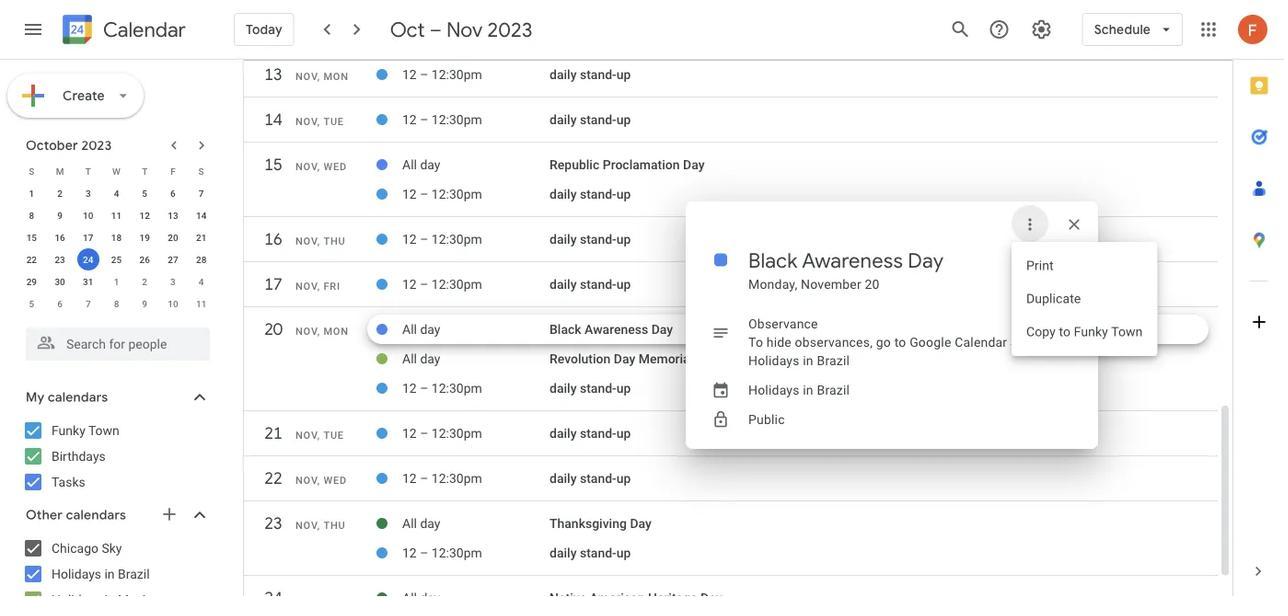 Task type: describe. For each thing, give the bounding box(es) containing it.
m
[[56, 166, 64, 177]]

stand- for 21
[[580, 426, 617, 441]]

3 day from the top
[[420, 351, 440, 367]]

main drawer image
[[22, 18, 44, 41]]

thanksgiving day
[[550, 516, 652, 531]]

23 link
[[257, 507, 290, 540]]

1 horizontal spatial funky
[[1074, 325, 1108, 340]]

tasks
[[52, 475, 85, 490]]

daily stand-up inside 23 row group
[[550, 546, 631, 561]]

my calendars button
[[4, 383, 228, 412]]

daily stand-up for 16
[[550, 232, 631, 247]]

1 horizontal spatial 1
[[114, 276, 119, 287]]

calendar element
[[59, 11, 186, 52]]

23 element
[[49, 249, 71, 271]]

holidays inside other calendars list
[[52, 567, 101, 582]]

1 horizontal spatial 9
[[142, 298, 147, 309]]

0 horizontal spatial 6
[[57, 298, 63, 309]]

all day for 15
[[402, 157, 440, 172]]

20 row group
[[244, 313, 1218, 412]]

17 link
[[257, 268, 290, 301]]

12 – 12:30pm cell for 21
[[402, 419, 550, 448]]

daily inside 20 row group
[[550, 381, 577, 396]]

brazil inside other calendars list
[[118, 567, 150, 582]]

nov for 20
[[296, 326, 317, 337]]

20 link
[[257, 313, 290, 346]]

1 vertical spatial brazil
[[817, 383, 850, 398]]

12 – 12:30pm inside 15 row group
[[402, 187, 482, 202]]

stand- inside 20 row group
[[580, 381, 617, 396]]

other calendars
[[26, 507, 126, 524]]

daily stand-up for 13
[[550, 67, 631, 82]]

october
[[26, 137, 78, 154]]

12 – 12:30pm cell for 13
[[402, 60, 550, 89]]

4 inside "element"
[[199, 276, 204, 287]]

28
[[196, 254, 207, 265]]

daily stand-up button for 16
[[550, 232, 631, 247]]

20 row
[[244, 313, 1218, 355]]

observances,
[[795, 335, 873, 350]]

in inside other calendars list
[[104, 567, 115, 582]]

12 – 12:30pm cell for 22
[[402, 464, 550, 493]]

town inside my calendars list
[[88, 423, 120, 438]]

october 2023
[[26, 137, 112, 154]]

daily stand-up for 17
[[550, 277, 631, 292]]

row containing s
[[17, 160, 215, 182]]

daily inside 23 row group
[[550, 546, 577, 561]]

oct – nov 2023
[[390, 17, 533, 42]]

create button
[[7, 74, 144, 118]]

– inside 20 row group
[[420, 381, 428, 396]]

daily stand-up for 14
[[550, 112, 631, 127]]

nov , tue for 14
[[296, 116, 344, 128]]

stand- for 16
[[580, 232, 617, 247]]

november 11 element
[[190, 293, 212, 315]]

14 row
[[244, 103, 1218, 145]]

google
[[910, 335, 952, 350]]

black awareness day heading
[[749, 248, 944, 273]]

create
[[63, 87, 105, 104]]

daily stand-up inside 20 row group
[[550, 381, 631, 396]]

row group containing 1
[[17, 182, 215, 315]]

revolution day memorial
[[550, 351, 694, 367]]

november 2 element
[[134, 271, 156, 293]]

1 t from the left
[[85, 166, 91, 177]]

go
[[876, 335, 891, 350]]

settings
[[1011, 335, 1059, 350]]

– for 14 row
[[420, 112, 428, 127]]

16 for 16 link in the left of the page
[[263, 229, 282, 250]]

november 9 element
[[134, 293, 156, 315]]

day for 20
[[420, 322, 440, 337]]

daily inside 15 row group
[[550, 187, 577, 202]]

nov , wed for 22
[[296, 475, 347, 487]]

0 vertical spatial 5
[[142, 188, 147, 199]]

15 for "15" element
[[26, 232, 37, 243]]

, for 23
[[317, 520, 320, 532]]

add other calendars image
[[160, 505, 179, 524]]

, for 16
[[317, 236, 320, 247]]

daily stand-up button for 22
[[550, 471, 631, 486]]

0 vertical spatial 9
[[57, 210, 63, 221]]

25
[[111, 254, 122, 265]]

up inside 15 row group
[[617, 187, 631, 202]]

nov for 13
[[296, 71, 317, 82]]

1 horizontal spatial 6
[[170, 188, 176, 199]]

, for 21
[[317, 430, 320, 441]]

0 horizontal spatial 4
[[114, 188, 119, 199]]

15 element
[[21, 226, 43, 249]]

21 element
[[190, 226, 212, 249]]

16 row
[[244, 223, 1218, 265]]

23 for 23 "element"
[[55, 254, 65, 265]]

my calendars list
[[4, 416, 228, 497]]

12:30pm inside 23 row group
[[432, 546, 482, 561]]

11 element
[[105, 204, 128, 226]]

november 3 element
[[162, 271, 184, 293]]

daily stand-up for 21
[[550, 426, 631, 441]]

0 vertical spatial 8
[[29, 210, 34, 221]]

stand- for 14
[[580, 112, 617, 127]]

– for 15 row group
[[420, 187, 428, 202]]

12 – 12:30pm cell for 16
[[402, 225, 550, 254]]

22 row
[[244, 462, 1218, 505]]

20 for 20 element
[[168, 232, 178, 243]]

18
[[111, 232, 122, 243]]

12:30pm for 22
[[432, 471, 482, 486]]

holidays inside observance to hide observances, go to google calendar settings > holidays in brazil
[[749, 353, 800, 368]]

0 horizontal spatial 1
[[29, 188, 34, 199]]

15 link
[[257, 148, 290, 181]]

29 element
[[21, 271, 43, 293]]

27
[[168, 254, 178, 265]]

12:30pm for 14
[[432, 112, 482, 127]]

26
[[139, 254, 150, 265]]

up for 13
[[617, 67, 631, 82]]

, for 22
[[317, 475, 320, 487]]

12 – 12:30pm cell for 17
[[402, 270, 550, 299]]

17 row
[[244, 268, 1218, 310]]

public
[[749, 412, 785, 427]]

12 for 12 – 12:30pm 'cell' inside 22 row
[[402, 471, 417, 486]]

all day for 23
[[402, 516, 440, 531]]

22 link
[[257, 462, 290, 495]]

fri
[[324, 281, 340, 292]]

12:30pm for 16
[[432, 232, 482, 247]]

to inside observance to hide observances, go to google calendar settings > holidays in brazil
[[895, 335, 906, 350]]

nov for 17
[[296, 281, 317, 292]]

all for 20
[[402, 322, 417, 337]]

stand- for 22
[[580, 471, 617, 486]]

1 horizontal spatial 2023
[[488, 17, 533, 42]]

21 for 21 element
[[196, 232, 207, 243]]

12 inside row
[[139, 210, 150, 221]]

24
[[83, 254, 93, 265]]

schedule button
[[1082, 7, 1183, 52]]

revolution day memorial button
[[550, 351, 694, 367]]

19
[[139, 232, 150, 243]]

12:30pm for 13
[[432, 67, 482, 82]]

w
[[112, 166, 121, 177]]

12:30pm inside 15 row group
[[432, 187, 482, 202]]

sky
[[102, 541, 122, 556]]

26 element
[[134, 249, 156, 271]]

daily stand-up for 22
[[550, 471, 631, 486]]

november 6 element
[[49, 293, 71, 315]]

copy to funky town
[[1027, 325, 1143, 340]]

brazil inside observance to hide observances, go to google calendar settings > holidays in brazil
[[817, 353, 850, 368]]

wed for 22
[[324, 475, 347, 487]]

up for 17
[[617, 277, 631, 292]]

1 vertical spatial in
[[803, 383, 814, 398]]

16 element
[[49, 226, 71, 249]]

12 – 12:30pm inside 23 row group
[[402, 546, 482, 561]]

23 row
[[244, 507, 1218, 550]]

republic proclamation day button
[[550, 157, 705, 172]]

black for black awareness day monday, november 20
[[749, 248, 798, 273]]

12 – 12:30pm for 16
[[402, 232, 482, 247]]

19 element
[[134, 226, 156, 249]]

november 8 element
[[105, 293, 128, 315]]

up for 14
[[617, 112, 631, 127]]

13 for 13 link
[[263, 64, 282, 85]]

12 – 12:30pm cell inside 20 row group
[[402, 374, 550, 403]]

up for 22
[[617, 471, 631, 486]]

23 for 23 link
[[263, 513, 282, 534]]

other calendars list
[[4, 534, 228, 598]]

21 row
[[244, 417, 1218, 459]]

up for 21
[[617, 426, 631, 441]]

other calendars button
[[4, 501, 228, 530]]

republic proclamation day
[[550, 157, 705, 172]]

thanksgiving day button
[[550, 516, 652, 531]]

– for 23 row group
[[420, 546, 428, 561]]

daily stand-up button for 13
[[550, 67, 631, 82]]

funky inside my calendars list
[[52, 423, 85, 438]]

Search for people text field
[[37, 328, 199, 361]]

20 for 20 link
[[263, 319, 282, 340]]

1 vertical spatial holidays
[[749, 383, 800, 398]]

october 2023 grid
[[17, 160, 215, 315]]

mon for 20
[[324, 326, 349, 337]]

17 for 17 element
[[83, 232, 93, 243]]

3 all day cell from the top
[[402, 344, 550, 374]]

mon for 13
[[324, 71, 349, 82]]

22 element
[[21, 249, 43, 271]]

schedule
[[1094, 21, 1151, 38]]

row containing 22
[[17, 249, 215, 271]]

row containing 5
[[17, 293, 215, 315]]

1 horizontal spatial 8
[[114, 298, 119, 309]]

13 element
[[162, 204, 184, 226]]

today button
[[234, 7, 294, 52]]

all day cell for 23
[[402, 509, 550, 539]]

copy
[[1027, 325, 1056, 340]]

12 – 12:30pm for 21
[[402, 426, 482, 441]]

0 horizontal spatial 7
[[86, 298, 91, 309]]

daily stand-up inside 15 row group
[[550, 187, 631, 202]]

12 – 12:30pm inside 20 row group
[[402, 381, 482, 396]]

all day cell for 20
[[402, 315, 550, 344]]

0 horizontal spatial 2
[[57, 188, 63, 199]]

1 vertical spatial 3
[[170, 276, 176, 287]]

12 – 12:30pm for 13
[[402, 67, 482, 82]]

day inside 23 row
[[630, 516, 652, 531]]

31 element
[[77, 271, 99, 293]]

20 inside black awareness day monday, november 20
[[865, 277, 880, 292]]

22 for 22 element
[[26, 254, 37, 265]]

birthdays
[[52, 449, 106, 464]]

daily stand-up button for 17
[[550, 277, 631, 292]]

daily for 21
[[550, 426, 577, 441]]

today
[[246, 21, 282, 38]]

3 all from the top
[[402, 351, 417, 367]]

stand- inside 23 row group
[[580, 546, 617, 561]]

monday,
[[749, 277, 798, 292]]

duplicate
[[1027, 291, 1081, 307]]

28 element
[[190, 249, 212, 271]]

thu for 16
[[324, 236, 346, 247]]

3 daily stand-up button from the top
[[550, 187, 631, 202]]

november
[[801, 277, 862, 292]]

print
[[1027, 258, 1054, 273]]

– for 22 row
[[420, 471, 428, 486]]

27 element
[[162, 249, 184, 271]]

revolution
[[550, 351, 611, 367]]

all day cell for 15
[[402, 150, 550, 180]]

daily stand-up button inside 23 row group
[[550, 546, 631, 561]]

1 s from the left
[[29, 166, 34, 177]]



Task type: locate. For each thing, give the bounding box(es) containing it.
30
[[55, 276, 65, 287]]

8 stand- from the top
[[580, 471, 617, 486]]

0 horizontal spatial 10
[[83, 210, 93, 221]]

1 vertical spatial 1
[[114, 276, 119, 287]]

1 nov , tue from the top
[[296, 116, 344, 128]]

nov , mon inside the 20 "row"
[[296, 326, 349, 337]]

to right go
[[895, 335, 906, 350]]

daily stand-up button for 14
[[550, 112, 631, 127]]

wed for 15
[[324, 161, 347, 173]]

0 horizontal spatial 17
[[83, 232, 93, 243]]

awareness up "revolution day memorial" button
[[585, 322, 648, 337]]

0 vertical spatial mon
[[324, 71, 349, 82]]

day for 15
[[420, 157, 440, 172]]

12 for 12 – 12:30pm 'cell' inside 21 row
[[402, 426, 417, 441]]

12:30pm
[[432, 67, 482, 82], [432, 112, 482, 127], [432, 187, 482, 202], [432, 232, 482, 247], [432, 277, 482, 292], [432, 381, 482, 396], [432, 426, 482, 441], [432, 471, 482, 486], [432, 546, 482, 561]]

5 daily from the top
[[550, 277, 577, 292]]

, inside 21 row
[[317, 430, 320, 441]]

all inside the 20 "row"
[[402, 322, 417, 337]]

2 daily stand-up button from the top
[[550, 112, 631, 127]]

1 horizontal spatial to
[[1059, 325, 1071, 340]]

10 down november 3 element
[[168, 298, 178, 309]]

tue for 21
[[324, 430, 344, 441]]

12 inside 23 row group
[[402, 546, 417, 561]]

funky
[[1074, 325, 1108, 340], [52, 423, 85, 438]]

1 vertical spatial 20
[[865, 277, 880, 292]]

nov right 14 link on the top of the page
[[296, 116, 317, 128]]

, right 15 link
[[317, 161, 320, 173]]

holidays up the public
[[749, 383, 800, 398]]

17 for 17 link
[[263, 274, 282, 295]]

funky town
[[52, 423, 120, 438]]

12 for 12 – 12:30pm 'cell' within the 17 row
[[402, 277, 417, 292]]

menu containing print
[[1012, 242, 1158, 356]]

2 all from the top
[[402, 322, 417, 337]]

12:30pm inside 16 row
[[432, 232, 482, 247]]

0 horizontal spatial 9
[[57, 210, 63, 221]]

awareness
[[802, 248, 903, 273], [585, 322, 648, 337]]

6 daily stand-up button from the top
[[550, 381, 631, 396]]

1 vertical spatial 8
[[114, 298, 119, 309]]

nov right 13 link
[[296, 71, 317, 82]]

, inside 17 row
[[317, 281, 320, 292]]

11 for 11 element
[[111, 210, 122, 221]]

0 vertical spatial holidays in brazil
[[749, 383, 850, 398]]

2 12 – 12:30pm from the top
[[402, 112, 482, 127]]

town right >
[[1111, 325, 1143, 340]]

daily for 13
[[550, 67, 577, 82]]

black
[[749, 248, 798, 273], [550, 322, 582, 337]]

2 12 – 12:30pm cell from the top
[[402, 105, 550, 134]]

proclamation
[[603, 157, 680, 172]]

stand- inside 14 row
[[580, 112, 617, 127]]

2 mon from the top
[[324, 326, 349, 337]]

0 horizontal spatial 13
[[168, 210, 178, 221]]

all day inside the 15 row
[[402, 157, 440, 172]]

nov inside 22 row
[[296, 475, 317, 487]]

3 all day from the top
[[402, 351, 440, 367]]

black up the monday,
[[749, 248, 798, 273]]

18 element
[[105, 226, 128, 249]]

23 up "30"
[[55, 254, 65, 265]]

1 horizontal spatial 15
[[263, 154, 282, 175]]

1 wed from the top
[[324, 161, 347, 173]]

22 down 21 link
[[263, 468, 282, 489]]

21 link
[[257, 417, 290, 450]]

None search field
[[0, 320, 228, 361]]

all day inside the 20 "row"
[[402, 322, 440, 337]]

day down black awareness day button
[[614, 351, 635, 367]]

14 link
[[257, 103, 290, 136]]

tue right 21 link
[[324, 430, 344, 441]]

, left "fri"
[[317, 281, 320, 292]]

3 12 – 12:30pm from the top
[[402, 187, 482, 202]]

nov for 22
[[296, 475, 317, 487]]

2 stand- from the top
[[580, 112, 617, 127]]

8 12:30pm from the top
[[432, 471, 482, 486]]

20 inside grid
[[168, 232, 178, 243]]

, inside the 20 "row"
[[317, 326, 320, 337]]

15 down 14 link on the top of the page
[[263, 154, 282, 175]]

tue for 14
[[324, 116, 344, 128]]

all inside 23 row
[[402, 516, 417, 531]]

1 horizontal spatial 20
[[263, 319, 282, 340]]

7 12:30pm from the top
[[432, 426, 482, 441]]

holidays in brazil inside other calendars list
[[52, 567, 150, 582]]

1 horizontal spatial 4
[[199, 276, 204, 287]]

cell
[[402, 584, 550, 598]]

day right the thanksgiving
[[630, 516, 652, 531]]

11 for november 11 element
[[196, 298, 207, 309]]

1 horizontal spatial 21
[[263, 423, 282, 444]]

nov , thu inside 23 row
[[296, 520, 346, 532]]

, inside 23 row
[[317, 520, 320, 532]]

day for 23
[[420, 516, 440, 531]]

tue right 14 link on the top of the page
[[324, 116, 344, 128]]

29
[[26, 276, 37, 287]]

, for 15
[[317, 161, 320, 173]]

0 vertical spatial awareness
[[802, 248, 903, 273]]

, for 13
[[317, 71, 320, 82]]

7 daily from the top
[[550, 426, 577, 441]]

holidays in brazil down sky on the left of the page
[[52, 567, 150, 582]]

nov right 15 link
[[296, 161, 317, 173]]

7 , from the top
[[317, 430, 320, 441]]

nov right 16 link in the left of the page
[[296, 236, 317, 247]]

holidays in brazil up the public
[[749, 383, 850, 398]]

7 up 14 element in the left of the page
[[199, 188, 204, 199]]

1 vertical spatial holidays in brazil
[[52, 567, 150, 582]]

13 up 20 element
[[168, 210, 178, 221]]

17 up 24
[[83, 232, 93, 243]]

6 stand- from the top
[[580, 381, 617, 396]]

1 day from the top
[[420, 157, 440, 172]]

nov , thu for 16
[[296, 236, 346, 247]]

tue
[[324, 116, 344, 128], [324, 430, 344, 441]]

1 vertical spatial 22
[[263, 468, 282, 489]]

3 up the november 10 element
[[170, 276, 176, 287]]

1 vertical spatial 6
[[57, 298, 63, 309]]

nov , mon
[[296, 71, 349, 82], [296, 326, 349, 337]]

0 vertical spatial 2023
[[488, 17, 533, 42]]

24 cell
[[74, 249, 102, 271]]

21 inside october 2023 grid
[[196, 232, 207, 243]]

nov , thu up 'nov , fri'
[[296, 236, 346, 247]]

daily stand-up button for 21
[[550, 426, 631, 441]]

0 vertical spatial nov , wed
[[296, 161, 347, 173]]

1 thu from the top
[[324, 236, 346, 247]]

1 vertical spatial town
[[88, 423, 120, 438]]

day inside the 20 "row"
[[652, 322, 673, 337]]

tue inside 14 row
[[324, 116, 344, 128]]

3 daily from the top
[[550, 187, 577, 202]]

5 stand- from the top
[[580, 277, 617, 292]]

1 vertical spatial 15
[[26, 232, 37, 243]]

, for 14
[[317, 116, 320, 128]]

, inside 13 row
[[317, 71, 320, 82]]

0 vertical spatial 6
[[170, 188, 176, 199]]

7 stand- from the top
[[580, 426, 617, 441]]

nov for 14
[[296, 116, 317, 128]]

2 day from the top
[[420, 322, 440, 337]]

5 daily stand-up from the top
[[550, 277, 631, 292]]

holidays down hide at bottom
[[749, 353, 800, 368]]

12 inside 22 row
[[402, 471, 417, 486]]

20 up 27
[[168, 232, 178, 243]]

nov , tue right 14 link on the top of the page
[[296, 116, 344, 128]]

1 horizontal spatial 7
[[199, 188, 204, 199]]

3
[[86, 188, 91, 199], [170, 276, 176, 287]]

daily stand-up inside 22 row
[[550, 471, 631, 486]]

0 horizontal spatial 15
[[26, 232, 37, 243]]

2 wed from the top
[[324, 475, 347, 487]]

0 horizontal spatial 8
[[29, 210, 34, 221]]

4 all day from the top
[[402, 516, 440, 531]]

24, today element
[[77, 249, 99, 271]]

4 stand- from the top
[[580, 232, 617, 247]]

daily stand-up
[[550, 67, 631, 82], [550, 112, 631, 127], [550, 187, 631, 202], [550, 232, 631, 247], [550, 277, 631, 292], [550, 381, 631, 396], [550, 426, 631, 441], [550, 471, 631, 486], [550, 546, 631, 561]]

12 – 12:30pm cell inside 23 row group
[[402, 539, 550, 568]]

daily stand-up inside 17 row
[[550, 277, 631, 292]]

22 for 22 "link"
[[263, 468, 282, 489]]

1 vertical spatial nov , tue
[[296, 430, 344, 441]]

0 vertical spatial thu
[[324, 236, 346, 247]]

4 daily stand-up button from the top
[[550, 232, 631, 247]]

–
[[430, 17, 442, 42], [420, 67, 428, 82], [420, 112, 428, 127], [420, 187, 428, 202], [420, 232, 428, 247], [420, 277, 428, 292], [420, 381, 428, 396], [420, 426, 428, 441], [420, 471, 428, 486], [420, 546, 428, 561]]

stand- inside 17 row
[[580, 277, 617, 292]]

8
[[29, 210, 34, 221], [114, 298, 119, 309]]

1 horizontal spatial 23
[[263, 513, 282, 534]]

to right copy
[[1059, 325, 1071, 340]]

11 up 18
[[111, 210, 122, 221]]

0 vertical spatial nov , mon
[[296, 71, 349, 82]]

2 all day cell from the top
[[402, 315, 550, 344]]

9 12 – 12:30pm from the top
[[402, 546, 482, 561]]

12 – 12:30pm for 17
[[402, 277, 482, 292]]

daily stand-up button inside 14 row
[[550, 112, 631, 127]]

0 vertical spatial 2
[[57, 188, 63, 199]]

nov for 23
[[296, 520, 317, 532]]

nov , thu inside 16 row
[[296, 236, 346, 247]]

6 12:30pm from the top
[[432, 381, 482, 396]]

nov , wed inside the 15 row
[[296, 161, 347, 173]]

8 , from the top
[[317, 475, 320, 487]]

1 horizontal spatial holidays in brazil
[[749, 383, 850, 398]]

7 down 31 element
[[86, 298, 91, 309]]

2 up from the top
[[617, 112, 631, 127]]

17
[[83, 232, 93, 243], [263, 274, 282, 295]]

nov , wed for 15
[[296, 161, 347, 173]]

2 vertical spatial in
[[104, 567, 115, 582]]

6 down 30 element
[[57, 298, 63, 309]]

1 stand- from the top
[[580, 67, 617, 82]]

0 horizontal spatial to
[[895, 335, 906, 350]]

30 element
[[49, 271, 71, 293]]

0 horizontal spatial 16
[[55, 232, 65, 243]]

5
[[142, 188, 147, 199], [29, 298, 34, 309]]

14 for 14 element in the left of the page
[[196, 210, 207, 221]]

4 12 – 12:30pm from the top
[[402, 232, 482, 247]]

20 inside "row"
[[263, 319, 282, 340]]

1 horizontal spatial s
[[199, 166, 204, 177]]

nov , mon for 13
[[296, 71, 349, 82]]

stand- inside 13 row
[[580, 67, 617, 82]]

0 vertical spatial 10
[[83, 210, 93, 221]]

, inside 22 row
[[317, 475, 320, 487]]

5 up 12 element
[[142, 188, 147, 199]]

1 vertical spatial 2
[[142, 276, 147, 287]]

12 – 12:30pm inside 22 row
[[402, 471, 482, 486]]

nov , mon for 20
[[296, 326, 349, 337]]

1 vertical spatial nov , mon
[[296, 326, 349, 337]]

0 horizontal spatial 5
[[29, 298, 34, 309]]

17 up 20 link
[[263, 274, 282, 295]]

1 horizontal spatial town
[[1111, 325, 1143, 340]]

12 – 12:30pm for 14
[[402, 112, 482, 127]]

day for republic proclamation day
[[683, 157, 705, 172]]

s left m
[[29, 166, 34, 177]]

november 5 element
[[21, 293, 43, 315]]

10 element
[[77, 204, 99, 226]]

row containing 8
[[17, 204, 215, 226]]

daily stand-up button inside 17 row
[[550, 277, 631, 292]]

nov right 23 link
[[296, 520, 317, 532]]

23 inside row group
[[263, 513, 282, 534]]

4 down 28 element
[[199, 276, 204, 287]]

16
[[263, 229, 282, 250], [55, 232, 65, 243]]

12 – 12:30pm cell inside 13 row
[[402, 60, 550, 89]]

daily for 16
[[550, 232, 577, 247]]

chicago sky
[[52, 541, 122, 556]]

1 horizontal spatial t
[[142, 166, 148, 177]]

12 – 12:30pm inside 21 row
[[402, 426, 482, 441]]

0 vertical spatial calendar
[[103, 17, 186, 43]]

7 12 – 12:30pm from the top
[[402, 426, 482, 441]]

memorial
[[639, 351, 694, 367]]

row group
[[17, 182, 215, 315]]

1 horizontal spatial 2
[[142, 276, 147, 287]]

up inside 23 row group
[[617, 546, 631, 561]]

9 down november 2 element
[[142, 298, 147, 309]]

15
[[263, 154, 282, 175], [26, 232, 37, 243]]

3 up 10 element at the top left
[[86, 188, 91, 199]]

6 , from the top
[[317, 326, 320, 337]]

2 nov , thu from the top
[[296, 520, 346, 532]]

black awareness day button
[[550, 322, 673, 337]]

12:30pm inside 14 row
[[432, 112, 482, 127]]

in inside observance to hide observances, go to google calendar settings > holidays in brazil
[[803, 353, 814, 368]]

2 nov , mon from the top
[[296, 326, 349, 337]]

13 inside 13 element
[[168, 210, 178, 221]]

1 tue from the top
[[324, 116, 344, 128]]

daily inside 14 row
[[550, 112, 577, 127]]

nov
[[447, 17, 483, 42], [296, 71, 317, 82], [296, 116, 317, 128], [296, 161, 317, 173], [296, 236, 317, 247], [296, 281, 317, 292], [296, 326, 317, 337], [296, 430, 317, 441], [296, 475, 317, 487], [296, 520, 317, 532]]

10 for the november 10 element
[[168, 298, 178, 309]]

0 horizontal spatial black
[[550, 322, 582, 337]]

f
[[170, 166, 176, 177]]

nov right 22 "link"
[[296, 475, 317, 487]]

daily inside 13 row
[[550, 67, 577, 82]]

5 daily stand-up button from the top
[[550, 277, 631, 292]]

12 – 12:30pm cell inside 15 row group
[[402, 180, 550, 209]]

– for 21 row
[[420, 426, 428, 441]]

3 up from the top
[[617, 187, 631, 202]]

nov , mon down 'nov , fri'
[[296, 326, 349, 337]]

1 vertical spatial 21
[[263, 423, 282, 444]]

– for 16 row
[[420, 232, 428, 247]]

daily for 14
[[550, 112, 577, 127]]

day right the proclamation
[[683, 157, 705, 172]]

11
[[111, 210, 122, 221], [196, 298, 207, 309]]

23 down 22 "link"
[[263, 513, 282, 534]]

7 daily stand-up from the top
[[550, 426, 631, 441]]

0 vertical spatial 1
[[29, 188, 34, 199]]

0 vertical spatial calendars
[[48, 389, 108, 406]]

up
[[617, 67, 631, 82], [617, 112, 631, 127], [617, 187, 631, 202], [617, 232, 631, 247], [617, 277, 631, 292], [617, 381, 631, 396], [617, 426, 631, 441], [617, 471, 631, 486], [617, 546, 631, 561]]

1 horizontal spatial 22
[[263, 468, 282, 489]]

, right 22 "link"
[[317, 475, 320, 487]]

14 inside october 2023 grid
[[196, 210, 207, 221]]

6 daily from the top
[[550, 381, 577, 396]]

7
[[199, 188, 204, 199], [86, 298, 91, 309]]

0 horizontal spatial s
[[29, 166, 34, 177]]

calendars for my calendars
[[48, 389, 108, 406]]

row containing 15
[[17, 226, 215, 249]]

1
[[29, 188, 34, 199], [114, 276, 119, 287]]

nov right 21 link
[[296, 430, 317, 441]]

nov , wed right 22 "link"
[[296, 475, 347, 487]]

21 for 21 link
[[263, 423, 282, 444]]

1 up from the top
[[617, 67, 631, 82]]

12 for 12 – 12:30pm 'cell' inside 13 row
[[402, 67, 417, 82]]

all
[[402, 157, 417, 172], [402, 322, 417, 337], [402, 351, 417, 367], [402, 516, 417, 531]]

10
[[83, 210, 93, 221], [168, 298, 178, 309]]

14 up 21 element
[[196, 210, 207, 221]]

nov right oct
[[447, 17, 483, 42]]

black for black awareness day
[[550, 322, 582, 337]]

town down my calendars dropdown button
[[88, 423, 120, 438]]

up inside 16 row
[[617, 232, 631, 247]]

16 up 17 link
[[263, 229, 282, 250]]

nov , mon inside 13 row
[[296, 71, 349, 82]]

calendar
[[103, 17, 186, 43], [955, 335, 1008, 350]]

2 nov , wed from the top
[[296, 475, 347, 487]]

nov for 21
[[296, 430, 317, 441]]

0 vertical spatial 20
[[168, 232, 178, 243]]

1 vertical spatial 10
[[168, 298, 178, 309]]

10 up 17 element
[[83, 210, 93, 221]]

>
[[1063, 335, 1070, 350]]

20
[[168, 232, 178, 243], [865, 277, 880, 292], [263, 319, 282, 340]]

2 s from the left
[[199, 166, 204, 177]]

daily for 17
[[550, 277, 577, 292]]

in
[[803, 353, 814, 368], [803, 383, 814, 398], [104, 567, 115, 582]]

12 for 12 – 12:30pm 'cell' in 20 row group
[[402, 381, 417, 396]]

22 inside 'row group'
[[26, 254, 37, 265]]

up inside 20 row group
[[617, 381, 631, 396]]

other
[[26, 507, 63, 524]]

1 vertical spatial 11
[[196, 298, 207, 309]]

to
[[749, 335, 763, 350]]

1 up november 8 element
[[114, 276, 119, 287]]

s right f
[[199, 166, 204, 177]]

row containing 1
[[17, 182, 215, 204]]

2 horizontal spatial 20
[[865, 277, 880, 292]]

black awareness day
[[550, 322, 673, 337]]

12 – 12:30pm inside 13 row
[[402, 67, 482, 82]]

mon right 13 link
[[324, 71, 349, 82]]

november 10 element
[[162, 293, 184, 315]]

nov , tue inside 21 row
[[296, 430, 344, 441]]

tab list
[[1234, 60, 1284, 546]]

thu
[[324, 236, 346, 247], [324, 520, 346, 532]]

1 vertical spatial 17
[[263, 274, 282, 295]]

13 for 13 element
[[168, 210, 178, 221]]

republic
[[550, 157, 600, 172]]

1 vertical spatial 4
[[199, 276, 204, 287]]

2 vertical spatial holidays
[[52, 567, 101, 582]]

20 down 17 link
[[263, 319, 282, 340]]

day up memorial
[[652, 322, 673, 337]]

row containing 29
[[17, 271, 215, 293]]

all day for 20
[[402, 322, 440, 337]]

1 12 – 12:30pm from the top
[[402, 67, 482, 82]]

oct
[[390, 17, 425, 42]]

9 up from the top
[[617, 546, 631, 561]]

awareness for black awareness day
[[585, 322, 648, 337]]

12 inside 15 row group
[[402, 187, 417, 202]]

0 vertical spatial 11
[[111, 210, 122, 221]]

nov , mon right 13 link
[[296, 71, 349, 82]]

0 horizontal spatial 21
[[196, 232, 207, 243]]

4 up from the top
[[617, 232, 631, 247]]

, inside 16 row
[[317, 236, 320, 247]]

12 – 12:30pm cell
[[402, 60, 550, 89], [402, 105, 550, 134], [402, 180, 550, 209], [402, 225, 550, 254], [402, 270, 550, 299], [402, 374, 550, 403], [402, 419, 550, 448], [402, 464, 550, 493], [402, 539, 550, 568]]

t right m
[[85, 166, 91, 177]]

chicago
[[52, 541, 99, 556]]

1 daily from the top
[[550, 67, 577, 82]]

up inside 22 row
[[617, 471, 631, 486]]

calendars up funky town
[[48, 389, 108, 406]]

stand- inside 15 row group
[[580, 187, 617, 202]]

nov , wed
[[296, 161, 347, 173], [296, 475, 347, 487]]

6 up 13 element
[[170, 188, 176, 199]]

row
[[17, 160, 215, 182], [17, 182, 215, 204], [17, 204, 215, 226], [17, 226, 215, 249], [17, 249, 215, 271], [17, 271, 215, 293], [17, 293, 215, 315], [244, 584, 1218, 598]]

, right 23 link
[[317, 520, 320, 532]]

9 stand- from the top
[[580, 546, 617, 561]]

wed right 22 "link"
[[324, 475, 347, 487]]

2 12:30pm from the top
[[432, 112, 482, 127]]

3 daily stand-up from the top
[[550, 187, 631, 202]]

5 12 – 12:30pm cell from the top
[[402, 270, 550, 299]]

16 for 16 element
[[55, 232, 65, 243]]

thu up "fri"
[[324, 236, 346, 247]]

daily stand-up button inside 21 row
[[550, 426, 631, 441]]

23 row group
[[244, 507, 1218, 576]]

thu inside 16 row
[[324, 236, 346, 247]]

day inside 23 row
[[420, 516, 440, 531]]

4 12:30pm from the top
[[432, 232, 482, 247]]

all day cell inside 23 row
[[402, 509, 550, 539]]

0 vertical spatial tue
[[324, 116, 344, 128]]

12 for 12 – 12:30pm 'cell' in the 23 row group
[[402, 546, 417, 561]]

thanksgiving
[[550, 516, 627, 531]]

nov , tue right 21 link
[[296, 430, 344, 441]]

– inside 21 row
[[420, 426, 428, 441]]

1 vertical spatial mon
[[324, 326, 349, 337]]

4 , from the top
[[317, 236, 320, 247]]

holidays
[[749, 353, 800, 368], [749, 383, 800, 398], [52, 567, 101, 582]]

4 day from the top
[[420, 516, 440, 531]]

wed
[[324, 161, 347, 173], [324, 475, 347, 487]]

8 12 – 12:30pm from the top
[[402, 471, 482, 486]]

12 – 12:30pm cell inside 21 row
[[402, 419, 550, 448]]

3 12:30pm from the top
[[432, 187, 482, 202]]

nov , tue for 21
[[296, 430, 344, 441]]

nov , wed inside 22 row
[[296, 475, 347, 487]]

all inside the 15 row
[[402, 157, 417, 172]]

to
[[1059, 325, 1071, 340], [895, 335, 906, 350]]

0 vertical spatial town
[[1111, 325, 1143, 340]]

, inside 14 row
[[317, 116, 320, 128]]

8 12 – 12:30pm cell from the top
[[402, 464, 550, 493]]

0 vertical spatial 3
[[86, 188, 91, 199]]

23 inside "element"
[[55, 254, 65, 265]]

8 down november 1 element
[[114, 298, 119, 309]]

1 horizontal spatial black
[[749, 248, 798, 273]]

, down 'nov , fri'
[[317, 326, 320, 337]]

november 4 element
[[190, 271, 212, 293]]

0 vertical spatial 17
[[83, 232, 93, 243]]

12 – 12:30pm inside 16 row
[[402, 232, 482, 247]]

1 vertical spatial 13
[[168, 210, 178, 221]]

settings menu image
[[1031, 18, 1053, 41]]

8 up "15" element
[[29, 210, 34, 221]]

0 vertical spatial 21
[[196, 232, 207, 243]]

12:30pm for 17
[[432, 277, 482, 292]]

– for 17 row
[[420, 277, 428, 292]]

21 up 22 "link"
[[263, 423, 282, 444]]

0 vertical spatial funky
[[1074, 325, 1108, 340]]

0 horizontal spatial 2023
[[81, 137, 112, 154]]

6 up from the top
[[617, 381, 631, 396]]

calendars
[[48, 389, 108, 406], [66, 507, 126, 524]]

brazil
[[817, 353, 850, 368], [817, 383, 850, 398], [118, 567, 150, 582]]

nov for 16
[[296, 236, 317, 247]]

all day
[[402, 157, 440, 172], [402, 322, 440, 337], [402, 351, 440, 367], [402, 516, 440, 531]]

13 row
[[244, 58, 1218, 100]]

1 up "15" element
[[29, 188, 34, 199]]

12:30pm inside 17 row
[[432, 277, 482, 292]]

0 horizontal spatial 14
[[196, 210, 207, 221]]

2 , from the top
[[317, 116, 320, 128]]

21
[[196, 232, 207, 243], [263, 423, 282, 444]]

0 vertical spatial brazil
[[817, 353, 850, 368]]

, right 14 link on the top of the page
[[317, 116, 320, 128]]

15 for 15 link
[[263, 154, 282, 175]]

2 daily stand-up from the top
[[550, 112, 631, 127]]

10 for 10 element at the top left
[[83, 210, 93, 221]]

1 horizontal spatial 11
[[196, 298, 207, 309]]

14 element
[[190, 204, 212, 226]]

awareness up november
[[802, 248, 903, 273]]

5 up from the top
[[617, 277, 631, 292]]

calendars for other calendars
[[66, 507, 126, 524]]

0 horizontal spatial town
[[88, 423, 120, 438]]

nov inside the 15 row
[[296, 161, 317, 173]]

2 down m
[[57, 188, 63, 199]]

nov inside 14 row
[[296, 116, 317, 128]]

12 – 12:30pm inside 17 row
[[402, 277, 482, 292]]

calendar right google
[[955, 335, 1008, 350]]

9 daily stand-up from the top
[[550, 546, 631, 561]]

up inside 14 row
[[617, 112, 631, 127]]

17 element
[[77, 226, 99, 249]]

,
[[317, 71, 320, 82], [317, 116, 320, 128], [317, 161, 320, 173], [317, 236, 320, 247], [317, 281, 320, 292], [317, 326, 320, 337], [317, 430, 320, 441], [317, 475, 320, 487], [317, 520, 320, 532]]

15 row
[[244, 148, 1218, 191]]

nov , fri
[[296, 281, 340, 292]]

funky up "birthdays"
[[52, 423, 85, 438]]

6 12 – 12:30pm from the top
[[402, 381, 482, 396]]

0 vertical spatial 14
[[263, 109, 282, 130]]

, right 21 link
[[317, 430, 320, 441]]

1 nov , mon from the top
[[296, 71, 349, 82]]

1 vertical spatial wed
[[324, 475, 347, 487]]

1 horizontal spatial calendar
[[955, 335, 1008, 350]]

daily stand-up button inside 22 row
[[550, 471, 631, 486]]

nov , tue
[[296, 116, 344, 128], [296, 430, 344, 441]]

12 for 12 – 12:30pm 'cell' in the 15 row group
[[402, 187, 417, 202]]

november 7 element
[[77, 293, 99, 315]]

15 up 22 element
[[26, 232, 37, 243]]

menu
[[1012, 242, 1158, 356]]

1 all day from the top
[[402, 157, 440, 172]]

day
[[420, 157, 440, 172], [420, 322, 440, 337], [420, 351, 440, 367], [420, 516, 440, 531]]

november 1 element
[[105, 271, 128, 293]]

, up 'nov , fri'
[[317, 236, 320, 247]]

1 mon from the top
[[324, 71, 349, 82]]

7 12 – 12:30pm cell from the top
[[402, 419, 550, 448]]

daily
[[550, 67, 577, 82], [550, 112, 577, 127], [550, 187, 577, 202], [550, 232, 577, 247], [550, 277, 577, 292], [550, 381, 577, 396], [550, 426, 577, 441], [550, 471, 577, 486], [550, 546, 577, 561]]

up inside 21 row
[[617, 426, 631, 441]]

14 for 14 link on the top of the page
[[263, 109, 282, 130]]

up for 16
[[617, 232, 631, 247]]

2 thu from the top
[[324, 520, 346, 532]]

12 for 12 – 12:30pm 'cell' inside 16 row
[[402, 232, 417, 247]]

13 up 14 link on the top of the page
[[263, 64, 282, 85]]

2 nov , tue from the top
[[296, 430, 344, 441]]

20 element
[[162, 226, 184, 249]]

daily stand-up button
[[550, 67, 631, 82], [550, 112, 631, 127], [550, 187, 631, 202], [550, 232, 631, 247], [550, 277, 631, 292], [550, 381, 631, 396], [550, 426, 631, 441], [550, 471, 631, 486], [550, 546, 631, 561]]

12 element
[[134, 204, 156, 226]]

nov left "fri"
[[296, 281, 317, 292]]

2
[[57, 188, 63, 199], [142, 276, 147, 287]]

5 12 – 12:30pm from the top
[[402, 277, 482, 292]]

black awareness day monday, november 20
[[749, 248, 944, 292]]

– inside 17 row
[[420, 277, 428, 292]]

4 all from the top
[[402, 516, 417, 531]]

2 up "november 9" element on the left
[[142, 276, 147, 287]]

9 12 – 12:30pm cell from the top
[[402, 539, 550, 568]]

mon down "fri"
[[324, 326, 349, 337]]

7 up from the top
[[617, 426, 631, 441]]

8 daily stand-up from the top
[[550, 471, 631, 486]]

day up google
[[908, 248, 944, 273]]

0 horizontal spatial 23
[[55, 254, 65, 265]]

nov for 15
[[296, 161, 317, 173]]

12 – 12:30pm inside 14 row
[[402, 112, 482, 127]]

9 up 16 element
[[57, 210, 63, 221]]

12 – 12:30pm cell inside 22 row
[[402, 464, 550, 493]]

holidays in brazil
[[749, 383, 850, 398], [52, 567, 150, 582]]

21 up 28
[[196, 232, 207, 243]]

t left f
[[142, 166, 148, 177]]

22
[[26, 254, 37, 265], [263, 468, 282, 489]]

5 12:30pm from the top
[[432, 277, 482, 292]]

1 daily stand-up button from the top
[[550, 67, 631, 82]]

stand- inside 21 row
[[580, 426, 617, 441]]

day for black awareness day
[[652, 322, 673, 337]]

calendars up chicago sky
[[66, 507, 126, 524]]

calendar heading
[[99, 17, 186, 43]]

1 horizontal spatial 17
[[263, 274, 282, 295]]

hide
[[767, 335, 792, 350]]

all for 23
[[402, 516, 417, 531]]

4 daily from the top
[[550, 232, 577, 247]]

1 horizontal spatial awareness
[[802, 248, 903, 273]]

, inside the 15 row
[[317, 161, 320, 173]]

– inside 23 row group
[[420, 546, 428, 561]]

nov inside 17 row
[[296, 281, 317, 292]]

4
[[114, 188, 119, 199], [199, 276, 204, 287]]

my
[[26, 389, 45, 406]]

nov , thu for 23
[[296, 520, 346, 532]]

0 horizontal spatial 3
[[86, 188, 91, 199]]

5 down 29 element
[[29, 298, 34, 309]]

0 vertical spatial nov , thu
[[296, 236, 346, 247]]

16 link
[[257, 223, 290, 256]]

0 horizontal spatial 11
[[111, 210, 122, 221]]

11 down 'november 4' "element"
[[196, 298, 207, 309]]

2 tue from the top
[[324, 430, 344, 441]]

12 – 12:30pm for 22
[[402, 471, 482, 486]]

all day cell
[[402, 150, 550, 180], [402, 315, 550, 344], [402, 344, 550, 374], [402, 509, 550, 539]]

day inside black awareness day monday, november 20
[[908, 248, 944, 273]]

12 inside 17 row
[[402, 277, 417, 292]]

12:30pm inside 20 row group
[[432, 381, 482, 396]]

15 row group
[[244, 148, 1218, 217]]

stand-
[[580, 67, 617, 82], [580, 112, 617, 127], [580, 187, 617, 202], [580, 232, 617, 247], [580, 277, 617, 292], [580, 381, 617, 396], [580, 426, 617, 441], [580, 471, 617, 486], [580, 546, 617, 561]]

, right 13 link
[[317, 71, 320, 82]]

1 nov , wed from the top
[[296, 161, 347, 173]]

0 vertical spatial 13
[[263, 64, 282, 85]]

, for 17
[[317, 281, 320, 292]]

0 horizontal spatial 22
[[26, 254, 37, 265]]

0 vertical spatial 22
[[26, 254, 37, 265]]

9 daily stand-up button from the top
[[550, 546, 631, 561]]

1 vertical spatial awareness
[[585, 322, 648, 337]]

calendar up create
[[103, 17, 186, 43]]

1 nov , thu from the top
[[296, 236, 346, 247]]

7 daily stand-up button from the top
[[550, 426, 631, 441]]

12 inside 20 row group
[[402, 381, 417, 396]]

0 horizontal spatial t
[[85, 166, 91, 177]]

4 up 11 element
[[114, 188, 119, 199]]

16 up 23 "element"
[[55, 232, 65, 243]]

all for 15
[[402, 157, 417, 172]]

13 link
[[257, 58, 290, 91]]

14 down 13 link
[[263, 109, 282, 130]]

nov , wed right 15 link
[[296, 161, 347, 173]]

– inside 15 row group
[[420, 187, 428, 202]]

1 daily stand-up from the top
[[550, 67, 631, 82]]

holidays down chicago
[[52, 567, 101, 582]]

calendar inside observance to hide observances, go to google calendar settings > holidays in brazil
[[955, 335, 1008, 350]]

black up revolution
[[550, 322, 582, 337]]

1 all from the top
[[402, 157, 417, 172]]

observance
[[749, 316, 818, 331]]

12 – 12:30pm cell for 14
[[402, 105, 550, 134]]

stand- for 13
[[580, 67, 617, 82]]

22 up "29"
[[26, 254, 37, 265]]

2 vertical spatial brazil
[[118, 567, 150, 582]]

6
[[170, 188, 176, 199], [57, 298, 63, 309]]

8 up from the top
[[617, 471, 631, 486]]

2023
[[488, 17, 533, 42], [81, 137, 112, 154]]

2 t from the left
[[142, 166, 148, 177]]

9 daily from the top
[[550, 546, 577, 561]]

13 inside 13 link
[[263, 64, 282, 85]]

1 vertical spatial 2023
[[81, 137, 112, 154]]

nov right 20 link
[[296, 326, 317, 337]]

31
[[83, 276, 93, 287]]

black inside black awareness day monday, november 20
[[749, 248, 798, 273]]

8 daily from the top
[[550, 471, 577, 486]]

observance to hide observances, go to google calendar settings > holidays in brazil
[[749, 316, 1073, 368]]

nov inside 21 row
[[296, 430, 317, 441]]

14
[[263, 109, 282, 130], [196, 210, 207, 221]]

thu right 23 link
[[324, 520, 346, 532]]

1 vertical spatial 9
[[142, 298, 147, 309]]

25 element
[[105, 249, 128, 271]]

5 , from the top
[[317, 281, 320, 292]]

s
[[29, 166, 34, 177], [199, 166, 204, 177]]

1 12 – 12:30pm cell from the top
[[402, 60, 550, 89]]

daily inside 22 row
[[550, 471, 577, 486]]

my calendars
[[26, 389, 108, 406]]

nov , thu
[[296, 236, 346, 247], [296, 520, 346, 532]]



Task type: vqa. For each thing, say whether or not it's contained in the screenshot.
12:30pm associated with 14
yes



